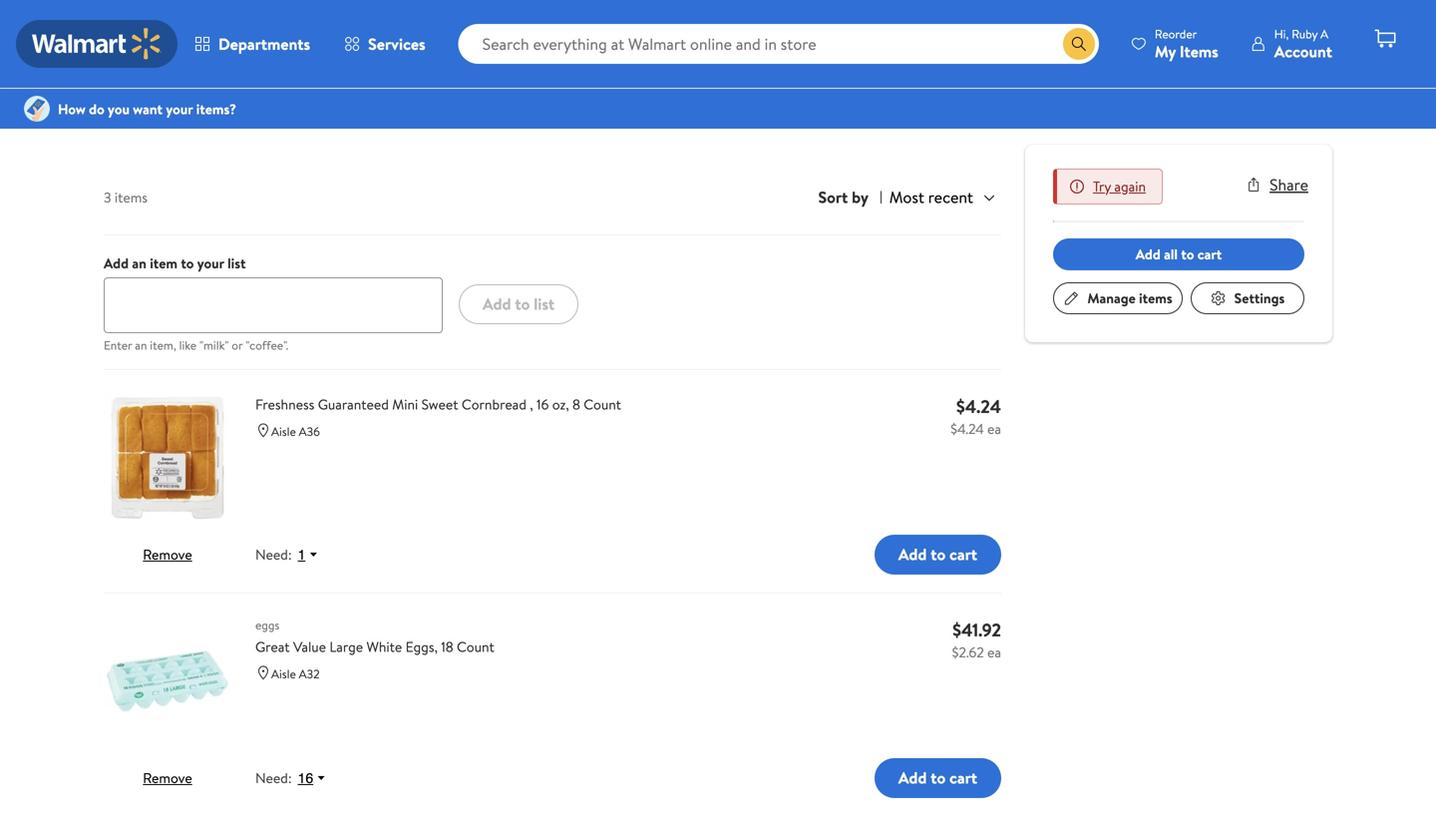 Task type: locate. For each thing, give the bounding box(es) containing it.
lists
[[180, 56, 207, 76]]

items up how do you want your items? at the left top of page
[[126, 56, 159, 76]]

add to list
[[483, 293, 555, 315]]

1 horizontal spatial list
[[270, 56, 291, 76]]

0 vertical spatial list
[[270, 56, 291, 76]]

great value large white eggs, 18 count link
[[255, 636, 927, 657]]

recent
[[929, 186, 974, 208]]

list down "departments"
[[270, 56, 291, 76]]

1 vertical spatial ruby's
[[104, 93, 172, 127]]

1 add to cart from the top
[[899, 543, 978, 565]]

0 horizontal spatial 16
[[298, 770, 313, 786]]

1 vertical spatial count
[[457, 637, 495, 656]]

ea inside $41.92 $2.62 ea
[[988, 642, 1002, 662]]

add to cart
[[899, 543, 978, 565], [899, 767, 978, 789]]

1 horizontal spatial count
[[584, 395, 622, 414]]

1 vertical spatial 16
[[298, 770, 313, 786]]

0 horizontal spatial list
[[228, 253, 246, 273]]

services button
[[327, 20, 443, 68]]

enter an item, like "milk" or "coffee".
[[104, 337, 288, 354]]

by
[[852, 186, 869, 208]]

aisle
[[271, 423, 296, 440], [271, 665, 296, 682]]

add inside button
[[1136, 244, 1161, 264]]

2 ea from the top
[[988, 642, 1002, 662]]

add to cart button for $4.24
[[875, 535, 1002, 575]]

3 items
[[104, 188, 148, 207]]

16
[[537, 395, 549, 414], [298, 770, 313, 786]]

list
[[270, 56, 291, 76], [177, 93, 215, 127]]

share button
[[1246, 174, 1309, 196]]

0 horizontal spatial list
[[177, 93, 215, 127]]

add to cart button
[[875, 535, 1002, 575], [875, 758, 1002, 798]]

add all to cart button
[[1054, 238, 1305, 270]]

1 vertical spatial remove button
[[143, 768, 192, 788]]

1 aisle from the top
[[271, 423, 296, 440]]

manage items
[[1088, 288, 1173, 308]]

ea
[[988, 419, 1002, 438], [988, 642, 1002, 662]]

items for 3
[[115, 188, 148, 207]]

remove for $41.92
[[143, 768, 192, 788]]

remove
[[143, 545, 192, 564], [143, 768, 192, 788]]

sort
[[819, 186, 848, 208]]

0 vertical spatial cart
[[1198, 244, 1222, 264]]

count
[[584, 395, 622, 414], [457, 637, 495, 656]]

0 vertical spatial add to cart
[[899, 543, 978, 565]]

freshness guaranteed mini sweet cornbread , 16 oz, 8 count
[[255, 395, 622, 414]]

most recent button
[[882, 184, 1002, 210]]

great
[[255, 637, 290, 656]]

0 horizontal spatial /
[[167, 56, 172, 76]]

1 vertical spatial list
[[534, 293, 555, 315]]

1 vertical spatial need:
[[255, 768, 292, 788]]

ea for $4.24
[[988, 419, 1002, 438]]

add to list button
[[459, 284, 579, 324]]

0 vertical spatial add to cart button
[[875, 535, 1002, 575]]

list
[[228, 253, 246, 273], [534, 293, 555, 315]]

a32
[[299, 665, 320, 682]]

share
[[1270, 174, 1309, 196]]

items right the '3' in the top left of the page
[[115, 188, 148, 207]]

an
[[132, 253, 147, 273], [135, 337, 147, 354]]

your right item
[[197, 253, 224, 273]]

1 horizontal spatial my
[[1155, 40, 1176, 62]]

cart
[[1198, 244, 1222, 264], [950, 543, 978, 565], [950, 767, 978, 789]]

count right "8"
[[584, 395, 622, 414]]

to inside add to list "button"
[[515, 293, 530, 315]]

2 remove button from the top
[[143, 768, 192, 788]]

cart contains 0 items total amount $0.00 image
[[1374, 27, 1398, 51]]

sweet
[[422, 395, 459, 414]]

0 vertical spatial ruby's
[[228, 56, 267, 76]]

cart inside add all to cart button
[[1198, 244, 1222, 264]]

list down my items / lists / ruby's list
[[177, 93, 215, 127]]

Add an item to your list text field
[[104, 277, 443, 333]]

aisle left the a32
[[271, 665, 296, 682]]

remove button
[[143, 545, 192, 564], [143, 768, 192, 788]]

count inside eggs great value large white eggs, 18 count
[[457, 637, 495, 656]]

my items / lists / ruby's list
[[104, 56, 291, 76]]

1 vertical spatial cart
[[950, 543, 978, 565]]

an left item
[[132, 253, 147, 273]]

2 need: from the top
[[255, 768, 292, 788]]

16 button
[[292, 769, 335, 787]]

1 vertical spatial ea
[[988, 642, 1002, 662]]

freshness guaranteed mini sweet cornbread , 16 oz, 8 count link
[[255, 394, 927, 415]]

items
[[126, 56, 159, 76], [115, 188, 148, 207], [1140, 288, 1173, 308]]

$41.92 $2.62 ea
[[952, 617, 1002, 662]]

1 horizontal spatial /
[[215, 56, 220, 76]]

list inside "button"
[[534, 293, 555, 315]]

2 add to cart from the top
[[899, 767, 978, 789]]

1 horizontal spatial your
[[197, 253, 224, 273]]

aisle for aisle a32
[[271, 665, 296, 682]]

1 add to cart button from the top
[[875, 535, 1002, 575]]

1 / from the left
[[167, 56, 172, 76]]

0 vertical spatial your
[[166, 99, 193, 118]]

18
[[441, 637, 454, 656]]

0 vertical spatial list
[[228, 253, 246, 273]]

1 remove button from the top
[[143, 545, 192, 564]]

2 add to cart button from the top
[[875, 758, 1002, 798]]

1 vertical spatial your
[[197, 253, 224, 273]]

0 vertical spatial remove
[[143, 545, 192, 564]]

2 vertical spatial items
[[1140, 288, 1173, 308]]

remove button for $41.92
[[143, 768, 192, 788]]

1 horizontal spatial 16
[[537, 395, 549, 414]]

1 horizontal spatial list
[[534, 293, 555, 315]]

0 vertical spatial items
[[126, 56, 159, 76]]

0 vertical spatial an
[[132, 253, 147, 273]]

0 vertical spatial remove button
[[143, 545, 192, 564]]

my up you
[[104, 56, 122, 76]]

want
[[133, 99, 163, 118]]

0 horizontal spatial ruby's
[[104, 93, 172, 127]]

aisle left a36
[[271, 423, 296, 440]]

like
[[179, 337, 197, 354]]

how
[[58, 99, 86, 118]]

16 inside popup button
[[298, 770, 313, 786]]

/ right lists
[[215, 56, 220, 76]]

1 vertical spatial items
[[115, 188, 148, 207]]

cart for $4.24
[[950, 543, 978, 565]]

white
[[367, 637, 402, 656]]

1 ea from the top
[[988, 419, 1002, 438]]

ea inside $4.24 $4.24 ea
[[988, 419, 1002, 438]]

0 horizontal spatial your
[[166, 99, 193, 118]]

items inside button
[[1140, 288, 1173, 308]]

1 vertical spatial aisle
[[271, 665, 296, 682]]

2 / from the left
[[215, 56, 220, 76]]

0 horizontal spatial count
[[457, 637, 495, 656]]

/
[[167, 56, 172, 76], [215, 56, 220, 76]]

1 vertical spatial add to cart
[[899, 767, 978, 789]]

to
[[1182, 244, 1195, 264], [181, 253, 194, 273], [515, 293, 530, 315], [931, 543, 946, 565], [931, 767, 946, 789]]

/ left lists
[[167, 56, 172, 76]]

ruby's
[[228, 56, 267, 76], [104, 93, 172, 127]]

eggs,
[[406, 637, 438, 656]]

1 vertical spatial an
[[135, 337, 147, 354]]

add
[[1136, 244, 1161, 264], [104, 253, 129, 273], [483, 293, 511, 315], [899, 543, 927, 565], [899, 767, 927, 789]]

2 aisle from the top
[[271, 665, 296, 682]]

items for manage
[[1140, 288, 1173, 308]]

try again button
[[1094, 177, 1146, 196]]

your for items?
[[166, 99, 193, 118]]

2 remove from the top
[[143, 768, 192, 788]]

your
[[166, 99, 193, 118], [197, 253, 224, 273]]

aisle a32
[[271, 665, 320, 682]]

my
[[1155, 40, 1176, 62], [104, 56, 122, 76]]

$4.24
[[957, 394, 1002, 419], [951, 419, 984, 438]]

1 vertical spatial remove
[[143, 768, 192, 788]]

1 vertical spatial add to cart button
[[875, 758, 1002, 798]]

eggs great value large white eggs, 18 count
[[255, 616, 495, 656]]

2 vertical spatial cart
[[950, 767, 978, 789]]

manage items button
[[1054, 282, 1183, 314]]

Search search field
[[459, 24, 1099, 64]]

1 button
[[292, 546, 328, 564]]

enter
[[104, 337, 132, 354]]

0 vertical spatial need:
[[255, 545, 292, 564]]

1 remove from the top
[[143, 545, 192, 564]]

an for enter
[[135, 337, 147, 354]]

items right "manage" on the right top of page
[[1140, 288, 1173, 308]]

oz,
[[552, 395, 569, 414]]

my left items
[[1155, 40, 1176, 62]]

search icon image
[[1071, 36, 1087, 52]]

reorder
[[1155, 25, 1198, 42]]

your right want
[[166, 99, 193, 118]]

need:
[[255, 545, 292, 564], [255, 768, 292, 788]]

cart for $41.92
[[950, 767, 978, 789]]

1 need: from the top
[[255, 545, 292, 564]]

0 vertical spatial ea
[[988, 419, 1002, 438]]

1
[[298, 547, 306, 563]]

all
[[1164, 244, 1178, 264]]

an left item,
[[135, 337, 147, 354]]

count right the 18
[[457, 637, 495, 656]]

settings
[[1235, 288, 1285, 308]]

item
[[150, 253, 178, 273]]

0 vertical spatial count
[[584, 395, 622, 414]]

0 vertical spatial aisle
[[271, 423, 296, 440]]

remove button for $4.24
[[143, 545, 192, 564]]



Task type: vqa. For each thing, say whether or not it's contained in the screenshot.
third tracker
no



Task type: describe. For each thing, give the bounding box(es) containing it.
banner title icon image
[[24, 96, 50, 122]]

cornbread
[[462, 395, 527, 414]]

Walmart Site-Wide search field
[[459, 24, 1099, 64]]

ea for $41.92
[[988, 642, 1002, 662]]

freshness
[[255, 395, 315, 414]]

aisle for aisle a36
[[271, 423, 296, 440]]

you
[[108, 99, 130, 118]]

again
[[1115, 177, 1146, 196]]

try
[[1094, 177, 1112, 196]]

departments button
[[178, 20, 327, 68]]

remove for $4.24
[[143, 545, 192, 564]]

walmart image
[[32, 28, 162, 60]]

hi,
[[1275, 25, 1289, 42]]

my inside reorder my items
[[1155, 40, 1176, 62]]

add inside "button"
[[483, 293, 511, 315]]

ruby's list
[[104, 93, 215, 127]]

a
[[1321, 25, 1329, 42]]

departments
[[219, 33, 310, 55]]

3
[[104, 188, 111, 207]]

settings button
[[1191, 282, 1305, 314]]

0 vertical spatial 16
[[537, 395, 549, 414]]

add to cart button for $41.92
[[875, 758, 1002, 798]]

items?
[[196, 99, 236, 118]]

value
[[293, 637, 326, 656]]

items
[[1180, 40, 1219, 62]]

services
[[368, 33, 426, 55]]

do
[[89, 99, 104, 118]]

guaranteed
[[318, 395, 389, 414]]

mini
[[392, 395, 418, 414]]

item,
[[150, 337, 176, 354]]

your for list
[[197, 253, 224, 273]]

$2.62
[[952, 642, 984, 662]]

add an item to your list
[[104, 253, 246, 273]]

add to cart for $41.92
[[899, 767, 978, 789]]

eggs
[[255, 616, 280, 633]]

"coffee".
[[246, 337, 288, 354]]

an for add
[[132, 253, 147, 273]]

sort by
[[819, 186, 869, 208]]

need: for $4.24
[[255, 545, 292, 564]]

large
[[330, 637, 363, 656]]

add all to cart
[[1136, 244, 1222, 264]]

8
[[573, 395, 581, 414]]

reorder my items
[[1155, 25, 1219, 62]]

$41.92
[[953, 617, 1002, 642]]

,
[[530, 395, 533, 414]]

add to cart for $4.24
[[899, 543, 978, 565]]

how do you want your items?
[[58, 99, 236, 118]]

hi, ruby a account
[[1275, 25, 1333, 62]]

"milk"
[[200, 337, 229, 354]]

ruby
[[1292, 25, 1318, 42]]

a36
[[299, 423, 320, 440]]

1 vertical spatial list
[[177, 93, 215, 127]]

aisle a36
[[271, 423, 320, 440]]

$4.24 $4.24 ea
[[951, 394, 1002, 438]]

my items link
[[104, 56, 159, 76]]

try again
[[1094, 177, 1146, 196]]

0 horizontal spatial my
[[104, 56, 122, 76]]

items for my
[[126, 56, 159, 76]]

to inside add all to cart button
[[1182, 244, 1195, 264]]

1 horizontal spatial ruby's
[[228, 56, 267, 76]]

most
[[890, 186, 925, 208]]

manage
[[1088, 288, 1136, 308]]

most recent
[[890, 186, 974, 208]]

account
[[1275, 40, 1333, 62]]

need: for $41.92
[[255, 768, 292, 788]]

or
[[232, 337, 243, 354]]



